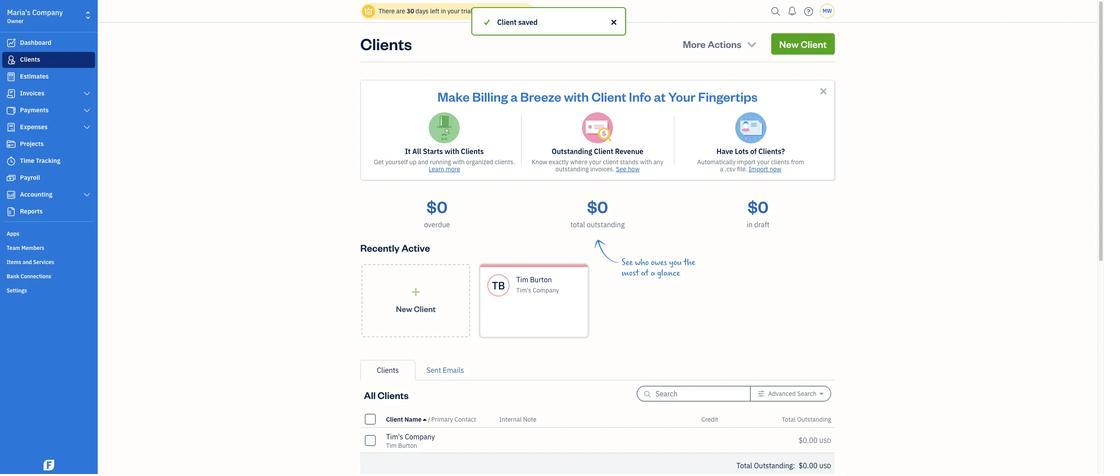 Task type: describe. For each thing, give the bounding box(es) containing it.
2 $0.00 from the top
[[799, 462, 818, 471]]

apps link
[[2, 227, 95, 240]]

tb
[[492, 279, 505, 293]]

invoices
[[20, 89, 44, 97]]

main element
[[0, 0, 120, 475]]

0 horizontal spatial in
[[441, 7, 446, 15]]

report image
[[6, 208, 16, 216]]

bank connections
[[7, 273, 51, 280]]

with up running on the left
[[445, 147, 459, 156]]

import
[[737, 158, 756, 166]]

time tracking
[[20, 157, 60, 165]]

outstanding for total outstanding
[[797, 416, 831, 424]]

items and services
[[7, 259, 54, 266]]

0 horizontal spatial clients link
[[2, 52, 95, 68]]

left
[[430, 7, 439, 15]]

chevron large down image for accounting
[[83, 192, 91, 199]]

there are 30 days left in your trial. upgrade account
[[379, 7, 527, 15]]

outstanding client revenue
[[552, 147, 644, 156]]

where
[[570, 158, 588, 166]]

client left 'name'
[[386, 416, 403, 424]]

know
[[532, 158, 547, 166]]

time tracking link
[[2, 153, 95, 169]]

estimates link
[[2, 69, 95, 85]]

your
[[668, 88, 696, 105]]

the
[[684, 258, 695, 268]]

search
[[797, 390, 817, 398]]

0 vertical spatial at
[[654, 88, 666, 105]]

recently
[[360, 242, 400, 254]]

outstanding client revenue image
[[582, 112, 613, 144]]

members
[[21, 245, 44, 251]]

and inside it all starts with clients get yourself up and running with organized clients. learn more
[[418, 158, 428, 166]]

estimate image
[[6, 72, 16, 81]]

$0.00 usd
[[799, 436, 831, 445]]

actions
[[708, 38, 742, 50]]

total
[[570, 220, 585, 229]]

tim burton tim's company
[[516, 275, 559, 295]]

dashboard link
[[2, 35, 95, 51]]

usd inside $0.00 usd
[[819, 437, 831, 445]]

$0 for $0 in draft
[[748, 196, 769, 217]]

primary contact
[[431, 416, 476, 424]]

name
[[405, 416, 422, 424]]

chevrondown image
[[746, 38, 758, 50]]

file.
[[737, 165, 747, 173]]

most
[[622, 268, 639, 279]]

1 vertical spatial new client
[[396, 304, 436, 314]]

client
[[603, 158, 618, 166]]

get
[[374, 158, 384, 166]]

make billing a breeze with client info at your fingertips
[[438, 88, 758, 105]]

maria's company owner
[[7, 8, 63, 24]]

you
[[669, 258, 682, 268]]

there
[[379, 7, 395, 15]]

reports
[[20, 208, 43, 216]]

with inside know exactly where your client stands with any outstanding invoices.
[[640, 158, 652, 166]]

:
[[793, 462, 795, 471]]

apps
[[7, 231, 19, 237]]

burton inside tim's company tim burton
[[398, 442, 417, 450]]

of
[[750, 147, 757, 156]]

now
[[770, 165, 781, 173]]

know exactly where your client stands with any outstanding invoices.
[[532, 158, 663, 173]]

internal note
[[499, 416, 537, 424]]

it all starts with clients image
[[429, 112, 460, 144]]

tim's inside "tim burton tim's company"
[[516, 287, 531, 295]]

total outstanding
[[782, 416, 831, 424]]

automatically
[[697, 158, 736, 166]]

connections
[[21, 273, 51, 280]]

.csv
[[725, 165, 736, 173]]

more actions button
[[675, 33, 766, 55]]

payments link
[[2, 103, 95, 119]]

client saved status
[[0, 7, 1097, 36]]

payment image
[[6, 106, 16, 115]]

bank
[[7, 273, 19, 280]]

1 horizontal spatial new client
[[779, 38, 827, 50]]

yourself
[[385, 158, 408, 166]]

outstanding for total outstanding : $0.00 usd
[[754, 462, 793, 471]]

/
[[428, 416, 430, 424]]

team members
[[7, 245, 44, 251]]

a inside see who owes you the most at a glance
[[651, 268, 655, 279]]

are
[[396, 7, 405, 15]]

have
[[717, 147, 733, 156]]

clients up all clients at the bottom of page
[[377, 366, 399, 375]]

client up client
[[594, 147, 613, 156]]

glance
[[657, 268, 680, 279]]

$0 total outstanding
[[570, 196, 625, 229]]

caretdown image
[[820, 391, 823, 398]]

tim's company tim burton
[[386, 433, 435, 450]]

expense image
[[6, 123, 16, 132]]

tracking
[[36, 157, 60, 165]]

estimates
[[20, 72, 49, 80]]

see for see who owes you the most at a glance
[[622, 258, 633, 268]]

client left info
[[591, 88, 626, 105]]

starts
[[423, 147, 443, 156]]

items
[[7, 259, 21, 266]]

more actions
[[683, 38, 742, 50]]

exactly
[[549, 158, 569, 166]]

money image
[[6, 174, 16, 183]]

plus image
[[411, 288, 421, 297]]

credit link
[[701, 416, 718, 424]]

clients inside it all starts with clients get yourself up and running with organized clients. learn more
[[461, 147, 484, 156]]

1 vertical spatial all
[[364, 389, 376, 401]]

burton inside "tim burton tim's company"
[[530, 275, 552, 284]]

learn
[[429, 165, 444, 173]]

settings
[[7, 287, 27, 294]]

up
[[409, 158, 417, 166]]

1 horizontal spatial clients link
[[360, 360, 415, 381]]

1 horizontal spatial close image
[[818, 86, 829, 96]]

make
[[438, 88, 470, 105]]

settings image
[[758, 391, 765, 398]]

dashboard
[[20, 39, 51, 47]]

freshbooks image
[[42, 460, 56, 471]]

bank connections link
[[2, 270, 95, 283]]

caretup image
[[423, 416, 427, 423]]

check image
[[483, 17, 491, 28]]

note
[[523, 416, 537, 424]]



Task type: vqa. For each thing, say whether or not it's contained in the screenshot.
It
yes



Task type: locate. For each thing, give the bounding box(es) containing it.
with left 'any'
[[640, 158, 652, 166]]

have lots of clients? automatically import your clients from a .csv file. import now
[[697, 147, 804, 173]]

2 horizontal spatial your
[[757, 158, 770, 166]]

total for total outstanding
[[782, 416, 796, 424]]

2 horizontal spatial a
[[720, 165, 723, 173]]

from
[[791, 158, 804, 166]]

clients
[[771, 158, 790, 166]]

0 vertical spatial new client link
[[771, 33, 835, 55]]

projects link
[[2, 136, 95, 152]]

tim inside tim's company tim burton
[[386, 442, 397, 450]]

your down clients?
[[757, 158, 770, 166]]

burton down 'client name' link
[[398, 442, 417, 450]]

at inside see who owes you the most at a glance
[[641, 268, 649, 279]]

1 vertical spatial tim
[[386, 442, 397, 450]]

0 vertical spatial in
[[441, 7, 446, 15]]

see
[[616, 165, 626, 173], [622, 258, 633, 268]]

days
[[416, 7, 429, 15]]

1 vertical spatial at
[[641, 268, 649, 279]]

0 horizontal spatial company
[[32, 8, 63, 17]]

primary
[[431, 416, 453, 424]]

1 vertical spatial clients link
[[360, 360, 415, 381]]

burton right tb
[[530, 275, 552, 284]]

a inside have lots of clients? automatically import your clients from a .csv file. import now
[[720, 165, 723, 173]]

it all starts with clients get yourself up and running with organized clients. learn more
[[374, 147, 515, 173]]

outstanding inside know exactly where your client stands with any outstanding invoices.
[[556, 165, 589, 173]]

it
[[405, 147, 411, 156]]

account
[[503, 7, 527, 15]]

chevron large down image down payroll link on the left
[[83, 192, 91, 199]]

1 vertical spatial tim's
[[386, 433, 403, 442]]

all inside it all starts with clients get yourself up and running with organized clients. learn more
[[412, 147, 421, 156]]

clients link
[[2, 52, 95, 68], [360, 360, 415, 381]]

Search text field
[[656, 387, 736, 401]]

a down the owes at the bottom right of page
[[651, 268, 655, 279]]

0 vertical spatial outstanding
[[556, 165, 589, 173]]

at right info
[[654, 88, 666, 105]]

1 vertical spatial a
[[720, 165, 723, 173]]

chevron large down image up projects link
[[83, 124, 91, 131]]

outstanding right the total
[[587, 220, 625, 229]]

0 horizontal spatial $0
[[427, 196, 448, 217]]

clients up client name
[[378, 389, 409, 401]]

chart image
[[6, 191, 16, 200]]

$0.00 right :
[[799, 462, 818, 471]]

$0 for $0 total outstanding
[[587, 196, 608, 217]]

chevron large down image for expenses
[[83, 124, 91, 131]]

0 vertical spatial tim
[[516, 275, 528, 284]]

0 horizontal spatial tim's
[[386, 433, 403, 442]]

tim's inside tim's company tim burton
[[386, 433, 403, 442]]

1 vertical spatial usd
[[819, 463, 831, 471]]

0 horizontal spatial all
[[364, 389, 376, 401]]

0 horizontal spatial close image
[[610, 17, 618, 28]]

invoices link
[[2, 86, 95, 102]]

$0 inside $0 in draft
[[748, 196, 769, 217]]

0 horizontal spatial at
[[641, 268, 649, 279]]

1 horizontal spatial total
[[782, 416, 796, 424]]

$0.00 down total outstanding
[[799, 436, 818, 445]]

items and services link
[[2, 255, 95, 269]]

new
[[779, 38, 799, 50], [396, 304, 412, 314]]

0 horizontal spatial new
[[396, 304, 412, 314]]

timer image
[[6, 157, 16, 166]]

1 vertical spatial burton
[[398, 442, 417, 450]]

2 vertical spatial a
[[651, 268, 655, 279]]

1 horizontal spatial outstanding
[[754, 462, 793, 471]]

client image
[[6, 56, 16, 64]]

1 horizontal spatial your
[[589, 158, 601, 166]]

1 horizontal spatial burton
[[530, 275, 552, 284]]

see for see how
[[616, 165, 626, 173]]

active
[[402, 242, 430, 254]]

chevron large down image up expenses link
[[83, 107, 91, 114]]

0 horizontal spatial and
[[23, 259, 32, 266]]

chevron large down image for payments
[[83, 107, 91, 114]]

2 usd from the top
[[819, 463, 831, 471]]

in left draft
[[747, 220, 753, 229]]

usd inside total outstanding : $0.00 usd
[[819, 463, 831, 471]]

your inside have lots of clients? automatically import your clients from a .csv file. import now
[[757, 158, 770, 166]]

1 horizontal spatial in
[[747, 220, 753, 229]]

more
[[446, 165, 460, 173]]

advanced search
[[768, 390, 817, 398]]

1 chevron large down image from the top
[[83, 90, 91, 97]]

invoices.
[[590, 165, 615, 173]]

expenses link
[[2, 120, 95, 136]]

clients link down 'dashboard' link
[[2, 52, 95, 68]]

chevron large down image inside payments 'link'
[[83, 107, 91, 114]]

usd down total outstanding link on the bottom of page
[[819, 437, 831, 445]]

outstanding
[[552, 147, 592, 156], [797, 416, 831, 424], [754, 462, 793, 471]]

see left how
[[616, 165, 626, 173]]

1 vertical spatial see
[[622, 258, 633, 268]]

overdue
[[424, 220, 450, 229]]

outstanding inside $0 total outstanding
[[587, 220, 625, 229]]

a left .csv
[[720, 165, 723, 173]]

2 chevron large down image from the top
[[83, 107, 91, 114]]

1 vertical spatial company
[[533, 287, 559, 295]]

chevron large down image for invoices
[[83, 90, 91, 97]]

0 horizontal spatial your
[[447, 7, 460, 15]]

maria's
[[7, 8, 31, 17]]

accounting
[[20, 191, 52, 199]]

$0 down invoices.
[[587, 196, 608, 217]]

company inside tim's company tim burton
[[405, 433, 435, 442]]

your
[[447, 7, 460, 15], [589, 158, 601, 166], [757, 158, 770, 166]]

stands
[[620, 158, 639, 166]]

go to help image
[[802, 5, 816, 18]]

crown image
[[364, 6, 373, 16]]

client down upgrade account link
[[497, 18, 517, 27]]

new client down go to help image
[[779, 38, 827, 50]]

0 vertical spatial outstanding
[[552, 147, 592, 156]]

client down go to help image
[[801, 38, 827, 50]]

dashboard image
[[6, 39, 16, 48]]

clients up estimates
[[20, 56, 40, 64]]

your for have
[[757, 158, 770, 166]]

chevron large down image down estimates link
[[83, 90, 91, 97]]

see how
[[616, 165, 640, 173]]

$0 in draft
[[747, 196, 770, 229]]

total outstanding : $0.00 usd
[[737, 462, 831, 471]]

notifications image
[[785, 2, 799, 20]]

1 horizontal spatial company
[[405, 433, 435, 442]]

import
[[749, 165, 768, 173]]

clients inside main element
[[20, 56, 40, 64]]

0 vertical spatial total
[[782, 416, 796, 424]]

company for maria's company
[[32, 8, 63, 17]]

new down notifications image
[[779, 38, 799, 50]]

tim down client name
[[386, 442, 397, 450]]

upgrade
[[477, 7, 502, 15]]

saved
[[518, 18, 538, 27]]

1 horizontal spatial new
[[779, 38, 799, 50]]

mw
[[823, 8, 832, 14]]

$0 for $0 overdue
[[427, 196, 448, 217]]

clients down there
[[360, 33, 412, 54]]

1 horizontal spatial and
[[418, 158, 428, 166]]

billing
[[472, 88, 508, 105]]

contact
[[455, 416, 476, 424]]

a
[[511, 88, 518, 105], [720, 165, 723, 173], [651, 268, 655, 279]]

info
[[629, 88, 651, 105]]

0 vertical spatial usd
[[819, 437, 831, 445]]

who
[[635, 258, 649, 268]]

2 vertical spatial company
[[405, 433, 435, 442]]

and inside main element
[[23, 259, 32, 266]]

$0 inside $0 total outstanding
[[587, 196, 608, 217]]

0 horizontal spatial tim
[[386, 442, 397, 450]]

client saved
[[497, 18, 538, 27]]

2 vertical spatial outstanding
[[754, 462, 793, 471]]

0 horizontal spatial new client link
[[362, 264, 470, 338]]

project image
[[6, 140, 16, 149]]

1 horizontal spatial tim
[[516, 275, 528, 284]]

expenses
[[20, 123, 48, 131]]

usd down $0.00 usd at the bottom
[[819, 463, 831, 471]]

0 vertical spatial a
[[511, 88, 518, 105]]

clients.
[[495, 158, 515, 166]]

in right the left
[[441, 7, 446, 15]]

2 $0 from the left
[[587, 196, 608, 217]]

1 vertical spatial total
[[737, 462, 752, 471]]

total outstanding link
[[782, 416, 831, 424]]

0 horizontal spatial burton
[[398, 442, 417, 450]]

1 usd from the top
[[819, 437, 831, 445]]

company inside "tim burton tim's company"
[[533, 287, 559, 295]]

team
[[7, 245, 20, 251]]

0 vertical spatial close image
[[610, 17, 618, 28]]

advanced search button
[[751, 387, 830, 401]]

clients up organized
[[461, 147, 484, 156]]

have lots of clients? image
[[735, 112, 766, 144]]

upgrade account link
[[476, 7, 527, 15]]

1 vertical spatial chevron large down image
[[83, 107, 91, 114]]

0 horizontal spatial a
[[511, 88, 518, 105]]

close image
[[610, 17, 618, 28], [818, 86, 829, 96]]

company for tim's company
[[405, 433, 435, 442]]

0 vertical spatial chevron large down image
[[83, 124, 91, 131]]

advanced
[[768, 390, 796, 398]]

0 horizontal spatial total
[[737, 462, 752, 471]]

fingertips
[[698, 88, 758, 105]]

0 horizontal spatial outstanding
[[552, 147, 592, 156]]

0 vertical spatial new
[[779, 38, 799, 50]]

0 vertical spatial and
[[418, 158, 428, 166]]

owner
[[7, 18, 23, 24]]

1 vertical spatial chevron large down image
[[83, 192, 91, 199]]

1 horizontal spatial at
[[654, 88, 666, 105]]

see up most
[[622, 258, 633, 268]]

2 horizontal spatial company
[[533, 287, 559, 295]]

0 vertical spatial see
[[616, 165, 626, 173]]

tim's
[[516, 287, 531, 295], [386, 433, 403, 442]]

tim
[[516, 275, 528, 284], [386, 442, 397, 450]]

client name link
[[386, 416, 428, 424]]

your left trial.
[[447, 7, 460, 15]]

client inside status
[[497, 18, 517, 27]]

tim's right tb
[[516, 287, 531, 295]]

$0 up the overdue
[[427, 196, 448, 217]]

3 $0 from the left
[[748, 196, 769, 217]]

tim inside "tim burton tim's company"
[[516, 275, 528, 284]]

1 horizontal spatial a
[[651, 268, 655, 279]]

$0 inside $0 overdue
[[427, 196, 448, 217]]

1 horizontal spatial all
[[412, 147, 421, 156]]

1 horizontal spatial new client link
[[771, 33, 835, 55]]

new client link
[[771, 33, 835, 55], [362, 264, 470, 338]]

see inside see who owes you the most at a glance
[[622, 258, 633, 268]]

with right breeze
[[564, 88, 589, 105]]

1 chevron large down image from the top
[[83, 124, 91, 131]]

new down the plus icon
[[396, 304, 412, 314]]

a right "billing" on the top
[[511, 88, 518, 105]]

see who owes you the most at a glance
[[622, 258, 695, 279]]

in inside $0 in draft
[[747, 220, 753, 229]]

chevron large down image
[[83, 124, 91, 131], [83, 192, 91, 199]]

2 chevron large down image from the top
[[83, 192, 91, 199]]

outstanding left invoices.
[[556, 165, 589, 173]]

tim right tb
[[516, 275, 528, 284]]

draft
[[754, 220, 770, 229]]

tim's down client name
[[386, 433, 403, 442]]

$0 up draft
[[748, 196, 769, 217]]

30
[[407, 7, 414, 15]]

clients link up all clients at the bottom of page
[[360, 360, 415, 381]]

1 vertical spatial new client link
[[362, 264, 470, 338]]

breeze
[[520, 88, 561, 105]]

2 horizontal spatial $0
[[748, 196, 769, 217]]

any
[[654, 158, 663, 166]]

chevron large down image inside expenses link
[[83, 124, 91, 131]]

0 horizontal spatial new client
[[396, 304, 436, 314]]

0 vertical spatial burton
[[530, 275, 552, 284]]

organized
[[466, 158, 493, 166]]

1 vertical spatial outstanding
[[797, 416, 831, 424]]

payroll
[[20, 174, 40, 182]]

how
[[628, 165, 640, 173]]

at down who
[[641, 268, 649, 279]]

burton
[[530, 275, 552, 284], [398, 442, 417, 450]]

1 vertical spatial outstanding
[[587, 220, 625, 229]]

$0 overdue
[[424, 196, 450, 229]]

0 vertical spatial all
[[412, 147, 421, 156]]

recently active
[[360, 242, 430, 254]]

0 vertical spatial $0.00
[[799, 436, 818, 445]]

1 vertical spatial in
[[747, 220, 753, 229]]

1 vertical spatial close image
[[818, 86, 829, 96]]

1 horizontal spatial $0
[[587, 196, 608, 217]]

1 vertical spatial $0.00
[[799, 462, 818, 471]]

1 vertical spatial new
[[396, 304, 412, 314]]

and
[[418, 158, 428, 166], [23, 259, 32, 266]]

2 horizontal spatial outstanding
[[797, 416, 831, 424]]

chevron large down image
[[83, 90, 91, 97], [83, 107, 91, 114]]

0 vertical spatial company
[[32, 8, 63, 17]]

0 vertical spatial tim's
[[516, 287, 531, 295]]

lots
[[735, 147, 749, 156]]

total for total outstanding : $0.00 usd
[[737, 462, 752, 471]]

owes
[[651, 258, 667, 268]]

1 $0.00 from the top
[[799, 436, 818, 445]]

company inside the maria's company owner
[[32, 8, 63, 17]]

with right running on the left
[[453, 158, 465, 166]]

mw button
[[820, 4, 835, 19]]

client down the plus icon
[[414, 304, 436, 314]]

primary contact link
[[431, 416, 476, 424]]

close image inside client saved status
[[610, 17, 618, 28]]

search image
[[769, 5, 783, 18]]

and right up
[[418, 158, 428, 166]]

at
[[654, 88, 666, 105], [641, 268, 649, 279]]

services
[[33, 259, 54, 266]]

0 vertical spatial new client
[[779, 38, 827, 50]]

reports link
[[2, 204, 95, 220]]

and right items
[[23, 259, 32, 266]]

your inside know exactly where your client stands with any outstanding invoices.
[[589, 158, 601, 166]]

invoice image
[[6, 89, 16, 98]]

1 horizontal spatial tim's
[[516, 287, 531, 295]]

running
[[430, 158, 451, 166]]

your down outstanding client revenue
[[589, 158, 601, 166]]

internal
[[499, 416, 522, 424]]

new client down the plus icon
[[396, 304, 436, 314]]

1 vertical spatial and
[[23, 259, 32, 266]]

0 vertical spatial clients link
[[2, 52, 95, 68]]

1 $0 from the left
[[427, 196, 448, 217]]

0 vertical spatial chevron large down image
[[83, 90, 91, 97]]

your for there
[[447, 7, 460, 15]]

total
[[782, 416, 796, 424], [737, 462, 752, 471]]



